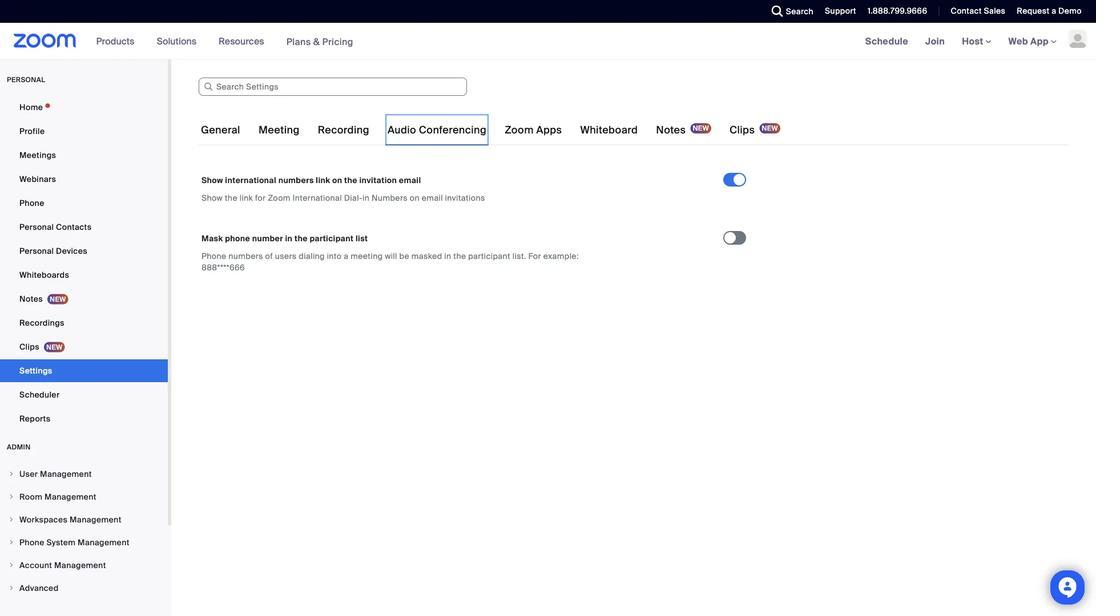Task type: locate. For each thing, give the bounding box(es) containing it.
whiteboard
[[580, 124, 638, 137]]

2 right image from the top
[[8, 494, 15, 501]]

clips
[[730, 124, 755, 137], [19, 342, 39, 352]]

1 vertical spatial a
[[344, 251, 349, 262]]

phone for phone
[[19, 198, 44, 208]]

of
[[265, 251, 273, 262]]

the
[[344, 175, 357, 186], [225, 193, 238, 203], [295, 233, 308, 244], [454, 251, 466, 262]]

meeting
[[351, 251, 383, 262]]

mask phone number in the participant list
[[202, 233, 368, 244]]

numbers inside phone numbers of users dialing into a meeting will be masked in the participant list. for example: 888****666
[[229, 251, 263, 262]]

0 vertical spatial link
[[316, 175, 330, 186]]

0 horizontal spatial link
[[240, 193, 253, 203]]

recordings
[[19, 318, 64, 328]]

right image for room management
[[8, 494, 15, 501]]

0 horizontal spatial participant
[[310, 233, 354, 244]]

on
[[332, 175, 342, 186], [410, 193, 420, 203]]

management down room management menu item in the bottom of the page
[[70, 515, 121, 525]]

0 vertical spatial right image
[[8, 471, 15, 478]]

in up users
[[285, 233, 293, 244]]

phone up account
[[19, 538, 44, 548]]

numbers down phone
[[229, 251, 263, 262]]

the down international at top
[[225, 193, 238, 203]]

email up numbers
[[399, 175, 421, 186]]

2 vertical spatial phone
[[19, 538, 44, 548]]

web app
[[1009, 35, 1049, 47]]

phone
[[225, 233, 250, 244]]

phone for phone numbers of users dialing into a meeting will be masked in the participant list. for example: 888****666
[[202, 251, 226, 262]]

audio
[[388, 124, 416, 137]]

3 right image from the top
[[8, 585, 15, 592]]

0 horizontal spatial zoom
[[268, 193, 291, 203]]

list
[[356, 233, 368, 244]]

the right masked
[[454, 251, 466, 262]]

email
[[399, 175, 421, 186], [422, 193, 443, 203]]

pricing
[[322, 36, 353, 48]]

user management
[[19, 469, 92, 480]]

participant
[[310, 233, 354, 244], [468, 251, 511, 262]]

right image left advanced
[[8, 585, 15, 592]]

workspaces management menu item
[[0, 509, 168, 531]]

number
[[252, 233, 283, 244]]

right image inside phone system management menu item
[[8, 540, 15, 546]]

show left international at top
[[202, 175, 223, 186]]

management inside menu item
[[70, 515, 121, 525]]

management up room management on the left of page
[[40, 469, 92, 480]]

0 vertical spatial zoom
[[505, 124, 534, 137]]

host button
[[962, 35, 992, 47]]

1 horizontal spatial zoom
[[505, 124, 534, 137]]

1 personal from the top
[[19, 222, 54, 232]]

contact sales link
[[942, 0, 1009, 23], [951, 6, 1006, 16]]

1 vertical spatial link
[[240, 193, 253, 203]]

webinars
[[19, 174, 56, 184]]

schedule link
[[857, 23, 917, 59]]

invitation
[[359, 175, 397, 186]]

2 personal from the top
[[19, 246, 54, 256]]

plans & pricing link
[[286, 36, 353, 48], [286, 36, 353, 48]]

zoom
[[505, 124, 534, 137], [268, 193, 291, 203]]

notes inside "link"
[[19, 294, 43, 304]]

show international numbers link on the invitation email
[[202, 175, 421, 186]]

2 vertical spatial right image
[[8, 585, 15, 592]]

account management menu item
[[0, 555, 168, 577]]

right image left system
[[8, 540, 15, 546]]

settings
[[19, 366, 52, 376]]

numbers up international
[[278, 175, 314, 186]]

1 vertical spatial right image
[[8, 494, 15, 501]]

0 vertical spatial right image
[[8, 517, 15, 524]]

phone inside phone numbers of users dialing into a meeting will be masked in the participant list. for example: 888****666
[[202, 251, 226, 262]]

1 vertical spatial personal
[[19, 246, 54, 256]]

1 right image from the top
[[8, 517, 15, 524]]

banner
[[0, 23, 1096, 60]]

search
[[786, 6, 814, 17]]

1 vertical spatial numbers
[[229, 251, 263, 262]]

0 vertical spatial participant
[[310, 233, 354, 244]]

0 horizontal spatial clips
[[19, 342, 39, 352]]

in down invitation
[[363, 193, 370, 203]]

show for show the link for zoom international dial-in numbers on email invitations
[[202, 193, 223, 203]]

sales
[[984, 6, 1006, 16]]

right image left room
[[8, 494, 15, 501]]

in inside phone numbers of users dialing into a meeting will be masked in the participant list. for example: 888****666
[[444, 251, 451, 262]]

right image inside user management menu item
[[8, 471, 15, 478]]

advanced menu item
[[0, 578, 168, 600]]

web
[[1009, 35, 1028, 47]]

right image left user
[[8, 471, 15, 478]]

link
[[316, 175, 330, 186], [240, 193, 253, 203]]

workspaces management
[[19, 515, 121, 525]]

phone up 888****666 on the top left of the page
[[202, 251, 226, 262]]

management
[[40, 469, 92, 480], [45, 492, 96, 503], [70, 515, 121, 525], [78, 538, 130, 548], [54, 560, 106, 571]]

personal
[[19, 222, 54, 232], [19, 246, 54, 256]]

personal up personal devices on the top of the page
[[19, 222, 54, 232]]

right image for phone system management
[[8, 540, 15, 546]]

on right numbers
[[410, 193, 420, 203]]

management down phone system management menu item
[[54, 560, 106, 571]]

dial-
[[344, 193, 363, 203]]

support
[[825, 6, 856, 16]]

room management menu item
[[0, 487, 168, 508]]

recordings link
[[0, 312, 168, 335]]

1 vertical spatial email
[[422, 193, 443, 203]]

phone for phone system management
[[19, 538, 44, 548]]

0 vertical spatial personal
[[19, 222, 54, 232]]

1.888.799.9666
[[868, 6, 928, 16]]

0 vertical spatial in
[[363, 193, 370, 203]]

1 vertical spatial zoom
[[268, 193, 291, 203]]

2 show from the top
[[202, 193, 223, 203]]

right image inside account management menu item
[[8, 562, 15, 569]]

personal inside personal devices link
[[19, 246, 54, 256]]

in right masked
[[444, 251, 451, 262]]

admin
[[7, 443, 31, 452]]

0 vertical spatial show
[[202, 175, 223, 186]]

zoom right for
[[268, 193, 291, 203]]

request a demo link
[[1009, 0, 1096, 23], [1017, 6, 1082, 16]]

phone down webinars
[[19, 198, 44, 208]]

1 vertical spatial in
[[285, 233, 293, 244]]

participant up into at the top left of the page
[[310, 233, 354, 244]]

products
[[96, 35, 134, 47]]

personal for personal devices
[[19, 246, 54, 256]]

link left for
[[240, 193, 253, 203]]

phone system management
[[19, 538, 130, 548]]

system
[[46, 538, 76, 548]]

1 horizontal spatial notes
[[656, 124, 686, 137]]

profile link
[[0, 120, 168, 143]]

resources button
[[219, 23, 269, 59]]

show
[[202, 175, 223, 186], [202, 193, 223, 203]]

personal contacts
[[19, 222, 92, 232]]

right image left workspaces
[[8, 517, 15, 524]]

0 vertical spatial phone
[[19, 198, 44, 208]]

0 vertical spatial email
[[399, 175, 421, 186]]

settings link
[[0, 360, 168, 383]]

right image left account
[[8, 562, 15, 569]]

dialing
[[299, 251, 325, 262]]

0 horizontal spatial notes
[[19, 294, 43, 304]]

personal inside personal contacts link
[[19, 222, 54, 232]]

personal devices link
[[0, 240, 168, 263]]

contact
[[951, 6, 982, 16]]

1.888.799.9666 button
[[859, 0, 930, 23], [868, 6, 928, 16]]

into
[[327, 251, 342, 262]]

a left demo at the top
[[1052, 6, 1057, 16]]

1 right image from the top
[[8, 471, 15, 478]]

right image
[[8, 471, 15, 478], [8, 494, 15, 501], [8, 540, 15, 546]]

phone inside personal menu menu
[[19, 198, 44, 208]]

show up mask on the top of the page
[[202, 193, 223, 203]]

1 vertical spatial right image
[[8, 562, 15, 569]]

a right into at the top left of the page
[[344, 251, 349, 262]]

right image inside workspaces management menu item
[[8, 517, 15, 524]]

2 horizontal spatial in
[[444, 251, 451, 262]]

right image
[[8, 517, 15, 524], [8, 562, 15, 569], [8, 585, 15, 592]]

2 vertical spatial in
[[444, 251, 451, 262]]

link up international
[[316, 175, 330, 186]]

1 horizontal spatial clips
[[730, 124, 755, 137]]

0 vertical spatial clips
[[730, 124, 755, 137]]

contact sales
[[951, 6, 1006, 16]]

1 horizontal spatial a
[[1052, 6, 1057, 16]]

in
[[363, 193, 370, 203], [285, 233, 293, 244], [444, 251, 451, 262]]

numbers
[[278, 175, 314, 186], [229, 251, 263, 262]]

0 horizontal spatial on
[[332, 175, 342, 186]]

1 vertical spatial notes
[[19, 294, 43, 304]]

1 vertical spatial phone
[[202, 251, 226, 262]]

management up workspaces management
[[45, 492, 96, 503]]

zoom left 'apps'
[[505, 124, 534, 137]]

1 vertical spatial participant
[[468, 251, 511, 262]]

0 horizontal spatial numbers
[[229, 251, 263, 262]]

1 horizontal spatial numbers
[[278, 175, 314, 186]]

1.888.799.9666 button up schedule
[[859, 0, 930, 23]]

clips inside clips link
[[19, 342, 39, 352]]

show the link for zoom international dial-in numbers on email invitations
[[202, 193, 485, 203]]

masked
[[412, 251, 442, 262]]

1 vertical spatial show
[[202, 193, 223, 203]]

1 horizontal spatial participant
[[468, 251, 511, 262]]

meeting
[[259, 124, 300, 137]]

product information navigation
[[88, 23, 362, 60]]

general
[[201, 124, 240, 137]]

meetings
[[19, 150, 56, 160]]

1 show from the top
[[202, 175, 223, 186]]

personal up whiteboards
[[19, 246, 54, 256]]

0 horizontal spatial a
[[344, 251, 349, 262]]

phone
[[19, 198, 44, 208], [202, 251, 226, 262], [19, 538, 44, 548]]

2 vertical spatial right image
[[8, 540, 15, 546]]

1 horizontal spatial on
[[410, 193, 420, 203]]

the inside phone numbers of users dialing into a meeting will be masked in the participant list. for example: 888****666
[[454, 251, 466, 262]]

0 vertical spatial on
[[332, 175, 342, 186]]

search button
[[763, 0, 817, 23]]

email left invitations
[[422, 193, 443, 203]]

phone inside menu item
[[19, 538, 44, 548]]

0 vertical spatial notes
[[656, 124, 686, 137]]

on up show the link for zoom international dial-in numbers on email invitations
[[332, 175, 342, 186]]

reports link
[[0, 408, 168, 431]]

1 vertical spatial clips
[[19, 342, 39, 352]]

management for workspaces management
[[70, 515, 121, 525]]

management for user management
[[40, 469, 92, 480]]

2 right image from the top
[[8, 562, 15, 569]]

host
[[962, 35, 986, 47]]

personal
[[7, 75, 45, 84]]

support link
[[817, 0, 859, 23], [825, 6, 856, 16]]

0 horizontal spatial email
[[399, 175, 421, 186]]

right image inside room management menu item
[[8, 494, 15, 501]]

1 horizontal spatial in
[[363, 193, 370, 203]]

3 right image from the top
[[8, 540, 15, 546]]

1 horizontal spatial link
[[316, 175, 330, 186]]

a inside phone numbers of users dialing into a meeting will be masked in the participant list. for example: 888****666
[[344, 251, 349, 262]]

participant left list.
[[468, 251, 511, 262]]



Task type: describe. For each thing, give the bounding box(es) containing it.
solutions
[[157, 35, 196, 47]]

will
[[385, 251, 397, 262]]

whiteboards link
[[0, 264, 168, 287]]

admin menu menu
[[0, 464, 168, 601]]

1 horizontal spatial email
[[422, 193, 443, 203]]

1.888.799.9666 button up schedule link
[[868, 6, 928, 16]]

profile
[[19, 126, 45, 136]]

schedule
[[866, 35, 909, 47]]

right image for account
[[8, 562, 15, 569]]

list.
[[513, 251, 526, 262]]

the up dial-
[[344, 175, 357, 186]]

phone link
[[0, 192, 168, 215]]

personal menu menu
[[0, 96, 168, 432]]

plans & pricing
[[286, 36, 353, 48]]

mask
[[202, 233, 223, 244]]

user management menu item
[[0, 464, 168, 485]]

home link
[[0, 96, 168, 119]]

the up dialing
[[295, 233, 308, 244]]

scheduler link
[[0, 384, 168, 407]]

personal contacts link
[[0, 216, 168, 239]]

room
[[19, 492, 42, 503]]

personal for personal contacts
[[19, 222, 54, 232]]

devices
[[56, 246, 87, 256]]

join link
[[917, 23, 954, 59]]

home
[[19, 102, 43, 112]]

right image for workspaces
[[8, 517, 15, 524]]

clips link
[[0, 336, 168, 359]]

products button
[[96, 23, 140, 59]]

plans
[[286, 36, 311, 48]]

contacts
[[56, 222, 92, 232]]

notes link
[[0, 288, 168, 311]]

international
[[225, 175, 276, 186]]

management for room management
[[45, 492, 96, 503]]

clips inside tabs of my account settings page tab list
[[730, 124, 755, 137]]

whiteboards
[[19, 270, 69, 280]]

request a demo
[[1017, 6, 1082, 16]]

be
[[399, 251, 409, 262]]

&
[[313, 36, 320, 48]]

audio conferencing
[[388, 124, 487, 137]]

meetings link
[[0, 144, 168, 167]]

personal devices
[[19, 246, 87, 256]]

example:
[[543, 251, 579, 262]]

banner containing products
[[0, 23, 1096, 60]]

phone numbers of users dialing into a meeting will be masked in the participant list. for example: 888****666
[[202, 251, 579, 273]]

for
[[529, 251, 541, 262]]

for
[[255, 193, 266, 203]]

solutions button
[[157, 23, 202, 59]]

invitations
[[445, 193, 485, 203]]

notes inside tabs of my account settings page tab list
[[656, 124, 686, 137]]

0 vertical spatial a
[[1052, 6, 1057, 16]]

numbers
[[372, 193, 408, 203]]

room management
[[19, 492, 96, 503]]

user
[[19, 469, 38, 480]]

profile picture image
[[1069, 30, 1087, 48]]

right image inside the advanced menu item
[[8, 585, 15, 592]]

phone system management menu item
[[0, 532, 168, 554]]

advanced
[[19, 583, 59, 594]]

app
[[1031, 35, 1049, 47]]

demo
[[1059, 6, 1082, 16]]

account management
[[19, 560, 106, 571]]

webinars link
[[0, 168, 168, 191]]

web app button
[[1009, 35, 1057, 47]]

conferencing
[[419, 124, 487, 137]]

0 horizontal spatial in
[[285, 233, 293, 244]]

management for account management
[[54, 560, 106, 571]]

users
[[275, 251, 297, 262]]

international
[[293, 193, 342, 203]]

1 vertical spatial on
[[410, 193, 420, 203]]

request
[[1017, 6, 1050, 16]]

participant inside phone numbers of users dialing into a meeting will be masked in the participant list. for example: 888****666
[[468, 251, 511, 262]]

zoom logo image
[[14, 34, 76, 48]]

meetings navigation
[[857, 23, 1096, 60]]

resources
[[219, 35, 264, 47]]

right image for user management
[[8, 471, 15, 478]]

zoom apps
[[505, 124, 562, 137]]

reports
[[19, 414, 50, 424]]

recording
[[318, 124, 369, 137]]

account
[[19, 560, 52, 571]]

management down workspaces management menu item
[[78, 538, 130, 548]]

Search Settings text field
[[199, 78, 467, 96]]

show for show international numbers link on the invitation email
[[202, 175, 223, 186]]

888****666
[[202, 262, 245, 273]]

apps
[[536, 124, 562, 137]]

workspaces
[[19, 515, 68, 525]]

join
[[926, 35, 945, 47]]

scheduler
[[19, 390, 60, 400]]

zoom inside tabs of my account settings page tab list
[[505, 124, 534, 137]]

0 vertical spatial numbers
[[278, 175, 314, 186]]

tabs of my account settings page tab list
[[199, 114, 783, 146]]



Task type: vqa. For each thing, say whether or not it's contained in the screenshot.
'888****666'
yes



